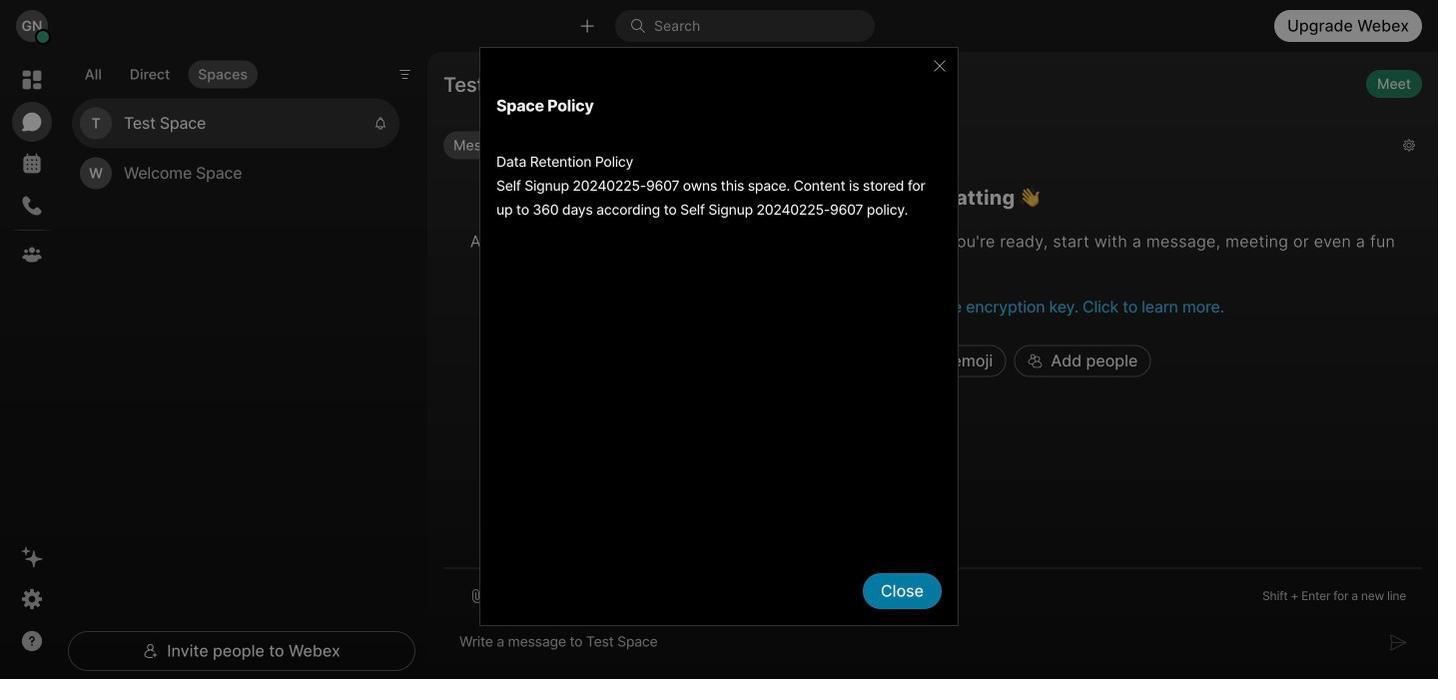 Task type: locate. For each thing, give the bounding box(es) containing it.
test space, you will be notified of all new messages in this space list item
[[72, 98, 399, 148]]

space policy dialog
[[479, 47, 959, 632]]

tab list
[[70, 48, 262, 94]]

you will be notified of all new messages in this space image
[[374, 116, 388, 130]]

navigation
[[0, 52, 64, 679]]

group
[[443, 131, 1387, 164]]



Task type: vqa. For each thing, say whether or not it's contained in the screenshot.
navigation
yes



Task type: describe. For each thing, give the bounding box(es) containing it.
message composer toolbar element
[[443, 569, 1422, 615]]

welcome space list item
[[72, 148, 399, 198]]

webex tab list
[[12, 60, 52, 275]]



